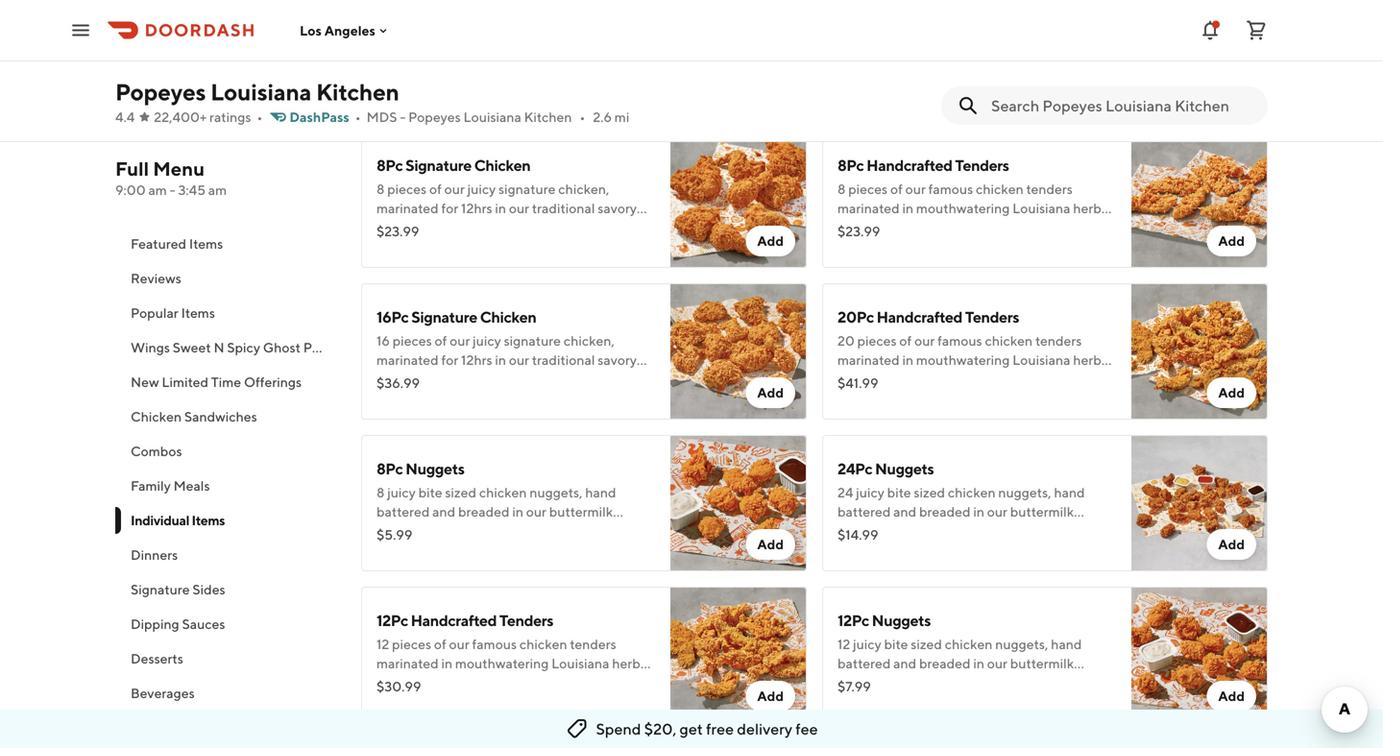 Task type: vqa. For each thing, say whether or not it's contained in the screenshot.
Sauce. related to 24Pc Nuggets
yes



Task type: locate. For each thing, give the bounding box(es) containing it.
Item Search search field
[[991, 95, 1253, 116]]

$36.99
[[377, 375, 420, 391]]

until inside 8pc nuggets 8 juicy bite sized chicken nuggets, hand battered and breaded in our buttermilk coating and fried until golden brown. includes dipping sauce.
[[482, 523, 510, 539]]

items up reviews "button"
[[189, 236, 223, 252]]

brown. inside 24pc nuggets 24 juicy bite sized chicken nuggets, hand battered and breaded in our buttermilk coating and fried until golden brown. includes dipping sauce.
[[1019, 523, 1061, 539]]

beverages
[[131, 685, 195, 701]]

•
[[257, 109, 263, 125], [355, 109, 361, 125], [580, 109, 585, 125]]

0 vertical spatial signature
[[406, 156, 472, 174]]

1 vertical spatial tenders
[[965, 308, 1019, 326]]

buttermilk inside 24pc nuggets 24 juicy bite sized chicken nuggets, hand battered and breaded in our buttermilk coating and fried until golden brown. includes dipping sauce.
[[1010, 504, 1074, 520]]

golden inside 12pc nuggets 12 juicy bite sized chicken nuggets, hand battered and breaded in our buttermilk coating and fried until golden brown. includes dipping sauce.
[[973, 675, 1016, 691]]

in inside 8pc nuggets 8 juicy bite sized chicken nuggets, hand battered and breaded in our buttermilk coating and fried until golden brown. includes dipping sauce.
[[512, 504, 523, 520]]

24pc nuggets family meal image
[[1132, 0, 1268, 49]]

signature down mds - popeyes louisiana kitchen • 2.6 mi
[[406, 156, 472, 174]]

0 vertical spatial handcrafted
[[867, 156, 952, 174]]

24
[[838, 485, 853, 500]]

brown. inside 8pc nuggets 8 juicy bite sized chicken nuggets, hand battered and breaded in our buttermilk coating and fried until golden brown. includes dipping sauce.
[[558, 523, 599, 539]]

hand inside 24pc nuggets 24 juicy bite sized chicken nuggets, hand battered and breaded in our buttermilk coating and fried until golden brown. includes dipping sauce.
[[1054, 485, 1085, 500]]

12pc inside 12pc nuggets 12 juicy bite sized chicken nuggets, hand battered and breaded in our buttermilk coating and fried until golden brown. includes dipping sauce.
[[838, 611, 869, 630]]

signature sides
[[131, 582, 225, 597]]

sauce. inside 24pc nuggets 24 juicy bite sized chicken nuggets, hand battered and breaded in our buttermilk coating and fried until golden brown. includes dipping sauce.
[[887, 542, 925, 558]]

0 horizontal spatial •
[[257, 109, 263, 125]]

2 vertical spatial tenders
[[499, 611, 553, 630]]

nuggets, inside 24pc nuggets 24 juicy bite sized chicken nuggets, hand battered and breaded in our buttermilk coating and fried until golden brown. includes dipping sauce.
[[998, 485, 1051, 500]]

coating
[[377, 523, 422, 539], [838, 523, 884, 539], [838, 675, 884, 691]]

• left 2.6 on the left of the page
[[580, 109, 585, 125]]

nuggets, for 24pc nuggets
[[998, 485, 1051, 500]]

battered
[[377, 504, 430, 520], [838, 504, 891, 520], [838, 656, 891, 671]]

nuggets, inside 8pc nuggets 8 juicy bite sized chicken nuggets, hand battered and breaded in our buttermilk coating and fried until golden brown. includes dipping sauce.
[[530, 485, 583, 500]]

chicken for 8pc nuggets
[[479, 485, 527, 500]]

chicken inside 8pc nuggets 8 juicy bite sized chicken nuggets, hand battered and breaded in our buttermilk coating and fried until golden brown. includes dipping sauce.
[[479, 485, 527, 500]]

sauce.
[[426, 542, 464, 558], [887, 542, 925, 558], [887, 694, 925, 710]]

1 horizontal spatial louisiana
[[464, 109, 521, 125]]

breaded inside 12pc nuggets 12 juicy bite sized chicken nuggets, hand battered and breaded in our buttermilk coating and fried until golden brown. includes dipping sauce.
[[919, 656, 971, 671]]

bite inside 8pc nuggets 8 juicy bite sized chicken nuggets, hand battered and breaded in our buttermilk coating and fried until golden brown. includes dipping sauce.
[[418, 485, 442, 500]]

nuggets inside 12pc nuggets 12 juicy bite sized chicken nuggets, hand battered and breaded in our buttermilk coating and fried until golden brown. includes dipping sauce.
[[872, 611, 931, 630]]

1 vertical spatial handcrafted
[[877, 308, 963, 326]]

sauce. right $14.99
[[887, 542, 925, 558]]

- left 3:45
[[170, 182, 175, 198]]

coating for 12pc
[[838, 675, 884, 691]]

24pc nuggets image
[[1132, 435, 1268, 572]]

golden inside 24pc nuggets 24 juicy bite sized chicken nuggets, hand battered and breaded in our buttermilk coating and fried until golden brown. includes dipping sauce.
[[973, 523, 1016, 539]]

battered up $5.99 at bottom left
[[377, 504, 430, 520]]

juicy for 8pc
[[387, 485, 416, 500]]

fried right $7.99
[[912, 675, 940, 691]]

popeyes up 22,400+
[[115, 78, 206, 106]]

full menu 9:00 am - 3:45 am
[[115, 158, 227, 198]]

1 vertical spatial louisiana
[[464, 109, 521, 125]]

sized right 8
[[445, 485, 476, 500]]

coating inside 12pc nuggets 12 juicy bite sized chicken nuggets, hand battered and breaded in our buttermilk coating and fried until golden brown. includes dipping sauce.
[[838, 675, 884, 691]]

los angeles
[[300, 22, 375, 38]]

juicy
[[387, 485, 416, 500], [856, 485, 885, 500], [853, 636, 882, 652]]

ghost
[[263, 340, 301, 355]]

nuggets up $5.99 at bottom left
[[406, 460, 465, 478]]

our inside 8pc nuggets 8 juicy bite sized chicken nuggets, hand battered and breaded in our buttermilk coating and fried until golden brown. includes dipping sauce.
[[526, 504, 547, 520]]

individual items up the 8pc signature chicken
[[361, 89, 509, 114]]

chicken inside 12pc nuggets 12 juicy bite sized chicken nuggets, hand battered and breaded in our buttermilk coating and fried until golden brown. includes dipping sauce.
[[945, 636, 993, 652]]

and
[[432, 504, 455, 520], [893, 504, 917, 520], [425, 523, 448, 539], [886, 523, 909, 539], [893, 656, 917, 671], [886, 675, 909, 691]]

offerings
[[244, 374, 302, 390]]

0 horizontal spatial 12pc
[[377, 611, 408, 630]]

golden inside 8pc nuggets 8 juicy bite sized chicken nuggets, hand battered and breaded in our buttermilk coating and fried until golden brown. includes dipping sauce.
[[512, 523, 555, 539]]

sized
[[445, 485, 476, 500], [914, 485, 945, 500], [911, 636, 942, 652]]

0 vertical spatial individual
[[361, 89, 453, 114]]

sauce. inside 12pc nuggets 12 juicy bite sized chicken nuggets, hand battered and breaded in our buttermilk coating and fried until golden brown. includes dipping sauce.
[[887, 694, 925, 710]]

buttermilk
[[549, 504, 613, 520], [1010, 504, 1074, 520], [1010, 656, 1074, 671]]

combos button
[[115, 434, 338, 469]]

sauce. right $5.99 at bottom left
[[426, 542, 464, 558]]

until inside 24pc nuggets 24 juicy bite sized chicken nuggets, hand battered and breaded in our buttermilk coating and fried until golden brown. includes dipping sauce.
[[943, 523, 971, 539]]

bite right 12
[[884, 636, 908, 652]]

bite inside 12pc nuggets 12 juicy bite sized chicken nuggets, hand battered and breaded in our buttermilk coating and fried until golden brown. includes dipping sauce.
[[884, 636, 908, 652]]

signature
[[406, 156, 472, 174], [411, 308, 477, 326], [131, 582, 190, 597]]

hand inside 12pc nuggets 12 juicy bite sized chicken nuggets, hand battered and breaded in our buttermilk coating and fried until golden brown. includes dipping sauce.
[[1051, 636, 1082, 652]]

20pc handcrafted tenders image
[[1132, 283, 1268, 420]]

in inside 12pc nuggets 12 juicy bite sized chicken nuggets, hand battered and breaded in our buttermilk coating and fried until golden brown. includes dipping sauce.
[[973, 656, 985, 671]]

includes inside 12pc nuggets 12 juicy bite sized chicken nuggets, hand battered and breaded in our buttermilk coating and fried until golden brown. includes dipping sauce.
[[1063, 675, 1115, 691]]

12pc handcrafted tenders image
[[670, 587, 807, 723]]

2 12pc from the left
[[838, 611, 869, 630]]

battered inside 8pc nuggets 8 juicy bite sized chicken nuggets, hand battered and breaded in our buttermilk coating and fried until golden brown. includes dipping sauce.
[[377, 504, 430, 520]]

-
[[400, 109, 406, 125], [170, 182, 175, 198]]

12pc up 12
[[838, 611, 869, 630]]

add for 12pc handcrafted tenders
[[757, 688, 784, 704]]

includes
[[602, 523, 654, 539], [1063, 523, 1115, 539], [1063, 675, 1115, 691]]

nuggets, inside 12pc nuggets 12 juicy bite sized chicken nuggets, hand battered and breaded in our buttermilk coating and fried until golden brown. includes dipping sauce.
[[995, 636, 1048, 652]]

sauce. for 8pc nuggets
[[426, 542, 464, 558]]

2 vertical spatial handcrafted
[[411, 611, 497, 630]]

am right '9:00' at the top left of page
[[148, 182, 167, 198]]

0 horizontal spatial $23.99
[[377, 223, 419, 239]]

dipping inside 24pc nuggets 24 juicy bite sized chicken nuggets, hand battered and breaded in our buttermilk coating and fried until golden brown. includes dipping sauce.
[[838, 542, 884, 558]]

1 horizontal spatial individual
[[361, 89, 453, 114]]

reviews button
[[115, 261, 338, 296]]

until for 12pc nuggets
[[943, 675, 971, 691]]

tenders for 12pc handcrafted tenders
[[499, 611, 553, 630]]

individual items
[[361, 89, 509, 114], [131, 512, 225, 528]]

buttermilk inside 12pc nuggets 12 juicy bite sized chicken nuggets, hand battered and breaded in our buttermilk coating and fried until golden brown. includes dipping sauce.
[[1010, 656, 1074, 671]]

dipping
[[131, 616, 179, 632]]

1 vertical spatial signature
[[411, 308, 477, 326]]

items up sweet
[[181, 305, 215, 321]]

chicken for 24pc nuggets
[[948, 485, 996, 500]]

coating inside 8pc nuggets 8 juicy bite sized chicken nuggets, hand battered and breaded in our buttermilk coating and fried until golden brown. includes dipping sauce.
[[377, 523, 422, 539]]

bite for 8pc
[[418, 485, 442, 500]]

2.6
[[593, 109, 612, 125]]

breaded for 24pc nuggets
[[919, 504, 971, 520]]

sandwiches
[[184, 409, 257, 425]]

1 horizontal spatial popeyes
[[408, 109, 461, 125]]

kitchen up mds
[[316, 78, 399, 106]]

chicken for 16pc signature chicken
[[480, 308, 536, 326]]

handcrafted
[[867, 156, 952, 174], [877, 308, 963, 326], [411, 611, 497, 630]]

includes inside 8pc nuggets 8 juicy bite sized chicken nuggets, hand battered and breaded in our buttermilk coating and fried until golden brown. includes dipping sauce.
[[602, 523, 654, 539]]

$23.99 up '16pc'
[[377, 223, 419, 239]]

fried
[[451, 523, 479, 539], [912, 523, 940, 539], [912, 675, 940, 691]]

22,400+ ratings •
[[154, 109, 263, 125]]

wings
[[131, 340, 170, 355]]

12pc up $30.99
[[377, 611, 408, 630]]

hand
[[585, 485, 616, 500], [1054, 485, 1085, 500], [1051, 636, 1082, 652]]

$20,
[[644, 720, 677, 738]]

featured
[[131, 236, 186, 252]]

3:45
[[178, 182, 206, 198]]

2 $23.99 from the left
[[838, 223, 880, 239]]

juicy right 8
[[387, 485, 416, 500]]

4.4
[[115, 109, 135, 125]]

battered inside 12pc nuggets 12 juicy bite sized chicken nuggets, hand battered and breaded in our buttermilk coating and fried until golden brown. includes dipping sauce.
[[838, 656, 891, 671]]

1 horizontal spatial $23.99
[[838, 223, 880, 239]]

12pc
[[377, 611, 408, 630], [838, 611, 869, 630]]

0 vertical spatial popeyes
[[115, 78, 206, 106]]

popular items
[[131, 305, 215, 321]]

0 horizontal spatial individual items
[[131, 512, 225, 528]]

1 12pc from the left
[[377, 611, 408, 630]]

2 vertical spatial chicken
[[131, 409, 182, 425]]

nuggets
[[406, 460, 465, 478], [875, 460, 934, 478], [872, 611, 931, 630]]

• left mds
[[355, 109, 361, 125]]

popeyes up the 8pc signature chicken
[[408, 109, 461, 125]]

bite right 24
[[887, 485, 911, 500]]

• down popeyes louisiana kitchen
[[257, 109, 263, 125]]

hand inside 8pc nuggets 8 juicy bite sized chicken nuggets, hand battered and breaded in our buttermilk coating and fried until golden brown. includes dipping sauce.
[[585, 485, 616, 500]]

$30.99
[[377, 679, 421, 694]]

am right 3:45
[[208, 182, 227, 198]]

fried right $5.99 at bottom left
[[451, 523, 479, 539]]

sized right 12
[[911, 636, 942, 652]]

dipping inside 8pc nuggets 8 juicy bite sized chicken nuggets, hand battered and breaded in our buttermilk coating and fried until golden brown. includes dipping sauce.
[[377, 542, 423, 558]]

golden
[[512, 523, 555, 539], [973, 523, 1016, 539], [973, 675, 1016, 691]]

- right mds
[[400, 109, 406, 125]]

add button for 12pc nuggets
[[1207, 681, 1256, 712]]

juicy right 24
[[856, 485, 885, 500]]

nuggets for 24pc nuggets
[[875, 460, 934, 478]]

battered inside 24pc nuggets 24 juicy bite sized chicken nuggets, hand battered and breaded in our buttermilk coating and fried until golden brown. includes dipping sauce.
[[838, 504, 891, 520]]

add button for 20pc handcrafted tenders
[[1207, 378, 1256, 408]]

desserts button
[[115, 642, 338, 676]]

nuggets inside 24pc nuggets 24 juicy bite sized chicken nuggets, hand battered and breaded in our buttermilk coating and fried until golden brown. includes dipping sauce.
[[875, 460, 934, 478]]

family meals button
[[115, 469, 338, 503]]

1 vertical spatial chicken
[[480, 308, 536, 326]]

until inside 12pc nuggets 12 juicy bite sized chicken nuggets, hand battered and breaded in our buttermilk coating and fried until golden brown. includes dipping sauce.
[[943, 675, 971, 691]]

in inside 24pc nuggets 24 juicy bite sized chicken nuggets, hand battered and breaded in our buttermilk coating and fried until golden brown. includes dipping sauce.
[[973, 504, 985, 520]]

menu
[[153, 158, 205, 180]]

1 horizontal spatial 12pc
[[838, 611, 869, 630]]

individual up "dinners"
[[131, 512, 189, 528]]

coating down 24
[[838, 523, 884, 539]]

kitchen left 2.6 on the left of the page
[[524, 109, 572, 125]]

20pc handcrafted tenders
[[838, 308, 1019, 326]]

12pc for 12pc handcrafted tenders
[[377, 611, 408, 630]]

golden for 12pc nuggets
[[973, 675, 1016, 691]]

2 vertical spatial signature
[[131, 582, 190, 597]]

battered for 12pc
[[838, 656, 891, 671]]

2 horizontal spatial •
[[580, 109, 585, 125]]

our for 12pc nuggets
[[987, 656, 1008, 671]]

1 am from the left
[[148, 182, 167, 198]]

bite right 8
[[418, 485, 442, 500]]

1 vertical spatial kitchen
[[524, 109, 572, 125]]

brown. for 12pc nuggets
[[1019, 675, 1061, 691]]

nuggets inside 8pc nuggets 8 juicy bite sized chicken nuggets, hand battered and breaded in our buttermilk coating and fried until golden brown. includes dipping sauce.
[[406, 460, 465, 478]]

mi
[[615, 109, 630, 125]]

1 horizontal spatial kitchen
[[524, 109, 572, 125]]

hand for 12pc nuggets
[[1051, 636, 1082, 652]]

add for 16pc signature chicken
[[757, 385, 784, 401]]

8pc for 8pc handcrafted tenders
[[838, 156, 864, 174]]

sized inside 24pc nuggets 24 juicy bite sized chicken nuggets, hand battered and breaded in our buttermilk coating and fried until golden brown. includes dipping sauce.
[[914, 485, 945, 500]]

16pc
[[377, 308, 409, 326]]

0 vertical spatial chicken
[[474, 156, 531, 174]]

bite for 24pc
[[887, 485, 911, 500]]

20pc
[[838, 308, 874, 326]]

22,400+
[[154, 109, 207, 125]]

8pc inside 8pc nuggets 8 juicy bite sized chicken nuggets, hand battered and breaded in our buttermilk coating and fried until golden brown. includes dipping sauce.
[[377, 460, 403, 478]]

1 horizontal spatial •
[[355, 109, 361, 125]]

battered up $7.99
[[838, 656, 891, 671]]

1 horizontal spatial -
[[400, 109, 406, 125]]

sized inside 8pc nuggets 8 juicy bite sized chicken nuggets, hand battered and breaded in our buttermilk coating and fried until golden brown. includes dipping sauce.
[[445, 485, 476, 500]]

0 vertical spatial kitchen
[[316, 78, 399, 106]]

open menu image
[[69, 19, 92, 42]]

fried inside 24pc nuggets 24 juicy bite sized chicken nuggets, hand battered and breaded in our buttermilk coating and fried until golden brown. includes dipping sauce.
[[912, 523, 940, 539]]

nuggets down $14.99
[[872, 611, 931, 630]]

louisiana up the 8pc signature chicken
[[464, 109, 521, 125]]

juicy right 12
[[853, 636, 882, 652]]

0 horizontal spatial am
[[148, 182, 167, 198]]

sized inside 12pc nuggets 12 juicy bite sized chicken nuggets, hand battered and breaded in our buttermilk coating and fried until golden brown. includes dipping sauce.
[[911, 636, 942, 652]]

in for 8pc nuggets
[[512, 504, 523, 520]]

1 horizontal spatial am
[[208, 182, 227, 198]]

coating inside 24pc nuggets 24 juicy bite sized chicken nuggets, hand battered and breaded in our buttermilk coating and fried until golden brown. includes dipping sauce.
[[838, 523, 884, 539]]

family meals
[[131, 478, 210, 494]]

juicy inside 24pc nuggets 24 juicy bite sized chicken nuggets, hand battered and breaded in our buttermilk coating and fried until golden brown. includes dipping sauce.
[[856, 485, 885, 500]]

dipping for 8pc
[[377, 542, 423, 558]]

chicken inside 24pc nuggets 24 juicy bite sized chicken nuggets, hand battered and breaded in our buttermilk coating and fried until golden brown. includes dipping sauce.
[[948, 485, 996, 500]]

sized right 24
[[914, 485, 945, 500]]

individual up the 8pc signature chicken
[[361, 89, 453, 114]]

$23.99 up 20pc
[[838, 223, 880, 239]]

bite
[[418, 485, 442, 500], [887, 485, 911, 500], [884, 636, 908, 652]]

louisiana
[[210, 78, 312, 106], [464, 109, 521, 125]]

1 $23.99 from the left
[[377, 223, 419, 239]]

$23.99
[[377, 223, 419, 239], [838, 223, 880, 239]]

handcrafted for 20pc
[[877, 308, 963, 326]]

sauce. inside 8pc nuggets 8 juicy bite sized chicken nuggets, hand battered and breaded in our buttermilk coating and fried until golden brown. includes dipping sauce.
[[426, 542, 464, 558]]

coating down 12
[[838, 675, 884, 691]]

get
[[680, 720, 703, 738]]

includes for 24pc nuggets
[[1063, 523, 1115, 539]]

1 vertical spatial -
[[170, 182, 175, 198]]

nuggets right 24pc
[[875, 460, 934, 478]]

chicken
[[479, 485, 527, 500], [948, 485, 996, 500], [945, 636, 993, 652]]

sauce. right $7.99
[[887, 694, 925, 710]]

featured items
[[131, 236, 223, 252]]

coating down 8
[[377, 523, 422, 539]]

brown. inside 12pc nuggets 12 juicy bite sized chicken nuggets, hand battered and breaded in our buttermilk coating and fried until golden brown. includes dipping sauce.
[[1019, 675, 1061, 691]]

breaded inside 24pc nuggets 24 juicy bite sized chicken nuggets, hand battered and breaded in our buttermilk coating and fried until golden brown. includes dipping sauce.
[[919, 504, 971, 520]]

12
[[838, 636, 850, 652]]

in for 12pc nuggets
[[973, 656, 985, 671]]

breaded
[[458, 504, 510, 520], [919, 504, 971, 520], [919, 656, 971, 671]]

am
[[148, 182, 167, 198], [208, 182, 227, 198]]

fried right $14.99
[[912, 523, 940, 539]]

dipping
[[377, 542, 423, 558], [838, 542, 884, 558], [838, 694, 884, 710]]

dipping down 12
[[838, 694, 884, 710]]

signature up dipping in the bottom left of the page
[[131, 582, 190, 597]]

add for 8pc handcrafted tenders
[[1218, 233, 1245, 249]]

bite inside 24pc nuggets 24 juicy bite sized chicken nuggets, hand battered and breaded in our buttermilk coating and fried until golden brown. includes dipping sauce.
[[887, 485, 911, 500]]

juicy inside 12pc nuggets 12 juicy bite sized chicken nuggets, hand battered and breaded in our buttermilk coating and fried until golden brown. includes dipping sauce.
[[853, 636, 882, 652]]

includes inside 24pc nuggets 24 juicy bite sized chicken nuggets, hand battered and breaded in our buttermilk coating and fried until golden brown. includes dipping sauce.
[[1063, 523, 1115, 539]]

fried inside 8pc nuggets 8 juicy bite sized chicken nuggets, hand battered and breaded in our buttermilk coating and fried until golden brown. includes dipping sauce.
[[451, 523, 479, 539]]

our inside 24pc nuggets 24 juicy bite sized chicken nuggets, hand battered and breaded in our buttermilk coating and fried until golden brown. includes dipping sauce.
[[987, 504, 1008, 520]]

0 vertical spatial tenders
[[955, 156, 1009, 174]]

dipping inside 12pc nuggets 12 juicy bite sized chicken nuggets, hand battered and breaded in our buttermilk coating and fried until golden brown. includes dipping sauce.
[[838, 694, 884, 710]]

dipping for 12pc
[[838, 694, 884, 710]]

breaded inside 8pc nuggets 8 juicy bite sized chicken nuggets, hand battered and breaded in our buttermilk coating and fried until golden brown. includes dipping sauce.
[[458, 504, 510, 520]]

dipping down 8
[[377, 542, 423, 558]]

our inside 12pc nuggets 12 juicy bite sized chicken nuggets, hand battered and breaded in our buttermilk coating and fried until golden brown. includes dipping sauce.
[[987, 656, 1008, 671]]

dashpass •
[[289, 109, 361, 125]]

louisiana up "ratings"
[[210, 78, 312, 106]]

breaded for 12pc nuggets
[[919, 656, 971, 671]]

fried inside 12pc nuggets 12 juicy bite sized chicken nuggets, hand battered and breaded in our buttermilk coating and fried until golden brown. includes dipping sauce.
[[912, 675, 940, 691]]

reviews
[[131, 270, 181, 286]]

0 items, open order cart image
[[1245, 19, 1268, 42]]

chicken sandwiches button
[[115, 400, 338, 434]]

add button for 8pc signature chicken
[[746, 226, 795, 256]]

8pc signature chicken
[[377, 156, 531, 174]]

0 horizontal spatial louisiana
[[210, 78, 312, 106]]

add for 8pc nuggets
[[757, 536, 784, 552]]

0 horizontal spatial individual
[[131, 512, 189, 528]]

notification bell image
[[1199, 19, 1222, 42]]

brown. for 24pc nuggets
[[1019, 523, 1061, 539]]

8pc nuggets image
[[670, 435, 807, 572]]

individual
[[361, 89, 453, 114], [131, 512, 189, 528]]

1 vertical spatial individual
[[131, 512, 189, 528]]

our
[[526, 504, 547, 520], [987, 504, 1008, 520], [987, 656, 1008, 671]]

dipping down 24
[[838, 542, 884, 558]]

individual items down family meals
[[131, 512, 225, 528]]

0 vertical spatial -
[[400, 109, 406, 125]]

1 vertical spatial individual items
[[131, 512, 225, 528]]

8pc
[[377, 156, 403, 174], [838, 156, 864, 174], [377, 460, 403, 478]]

0 horizontal spatial -
[[170, 182, 175, 198]]

chicken for 12pc nuggets
[[945, 636, 993, 652]]

juicy inside 8pc nuggets 8 juicy bite sized chicken nuggets, hand battered and breaded in our buttermilk coating and fried until golden brown. includes dipping sauce.
[[387, 485, 416, 500]]

tenders for 20pc handcrafted tenders
[[965, 308, 1019, 326]]

until for 24pc nuggets
[[943, 523, 971, 539]]

add
[[1218, 14, 1245, 30], [757, 233, 784, 249], [1218, 233, 1245, 249], [757, 385, 784, 401], [1218, 385, 1245, 401], [757, 536, 784, 552], [1218, 536, 1245, 552], [757, 688, 784, 704], [1218, 688, 1245, 704]]

signature right '16pc'
[[411, 308, 477, 326]]

juicy for 24pc
[[856, 485, 885, 500]]

1 horizontal spatial individual items
[[361, 89, 509, 114]]

our for 24pc nuggets
[[987, 504, 1008, 520]]

hand for 24pc nuggets
[[1054, 485, 1085, 500]]

battered up $14.99
[[838, 504, 891, 520]]

tenders for 8pc handcrafted tenders
[[955, 156, 1009, 174]]

tenders
[[955, 156, 1009, 174], [965, 308, 1019, 326], [499, 611, 553, 630]]

buttermilk inside 8pc nuggets 8 juicy bite sized chicken nuggets, hand battered and breaded in our buttermilk coating and fried until golden brown. includes dipping sauce.
[[549, 504, 613, 520]]



Task type: describe. For each thing, give the bounding box(es) containing it.
signature sides button
[[115, 573, 338, 607]]

12pc nuggets image
[[1132, 587, 1268, 723]]

add for 20pc handcrafted tenders
[[1218, 385, 1245, 401]]

2 am from the left
[[208, 182, 227, 198]]

3 • from the left
[[580, 109, 585, 125]]

meals
[[173, 478, 210, 494]]

12pc handcrafted tenders
[[377, 611, 553, 630]]

8
[[377, 485, 385, 500]]

$14.99
[[838, 527, 878, 543]]

1 vertical spatial popeyes
[[408, 109, 461, 125]]

fee
[[796, 720, 818, 738]]

limited
[[162, 374, 208, 390]]

sized for 12pc nuggets
[[911, 636, 942, 652]]

sized for 24pc nuggets
[[914, 485, 945, 500]]

add button for 12pc handcrafted tenders
[[746, 681, 795, 712]]

new limited time offerings button
[[115, 365, 338, 400]]

chicken for 8pc signature chicken
[[474, 156, 531, 174]]

beverages button
[[115, 676, 338, 711]]

time
[[211, 374, 241, 390]]

fried for 12pc nuggets
[[912, 675, 940, 691]]

dipping sauces button
[[115, 607, 338, 642]]

add for 12pc nuggets
[[1218, 688, 1245, 704]]

popeyes louisiana kitchen
[[115, 78, 399, 106]]

family
[[131, 478, 171, 494]]

add button for 24pc nuggets
[[1207, 529, 1256, 560]]

mds - popeyes louisiana kitchen • 2.6 mi
[[367, 109, 630, 125]]

$5.99
[[377, 527, 412, 543]]

$23.99 for signature
[[377, 223, 419, 239]]

brown. for 8pc nuggets
[[558, 523, 599, 539]]

los angeles button
[[300, 22, 391, 38]]

sized for 8pc nuggets
[[445, 485, 476, 500]]

signature inside button
[[131, 582, 190, 597]]

los
[[300, 22, 322, 38]]

battered for 24pc
[[838, 504, 891, 520]]

fried for 24pc nuggets
[[912, 523, 940, 539]]

full
[[115, 158, 149, 180]]

add for 8pc signature chicken
[[757, 233, 784, 249]]

chicken inside 'button'
[[131, 409, 182, 425]]

8pc signature chicken image
[[670, 132, 807, 268]]

signature for 16pc
[[411, 308, 477, 326]]

sauce. for 12pc nuggets
[[887, 694, 925, 710]]

spend
[[596, 720, 641, 738]]

fried for 8pc nuggets
[[451, 523, 479, 539]]

angeles
[[324, 22, 375, 38]]

12pc for 12pc nuggets 12 juicy bite sized chicken nuggets, hand battered and breaded in our buttermilk coating and fried until golden brown. includes dipping sauce.
[[838, 611, 869, 630]]

items up the 8pc signature chicken
[[457, 89, 509, 114]]

nuggets, for 12pc nuggets
[[995, 636, 1048, 652]]

- inside full menu 9:00 am - 3:45 am
[[170, 182, 175, 198]]

buttermilk for 12pc nuggets
[[1010, 656, 1074, 671]]

includes for 12pc nuggets
[[1063, 675, 1115, 691]]

items inside button
[[181, 305, 215, 321]]

dinners
[[131, 547, 178, 563]]

featured items button
[[115, 227, 338, 261]]

add button for 8pc nuggets
[[746, 529, 795, 560]]

sweet
[[173, 340, 211, 355]]

$7.99
[[838, 679, 871, 694]]

juicy for 12pc
[[853, 636, 882, 652]]

12pc nuggets 12 juicy bite sized chicken nuggets, hand battered and breaded in our buttermilk coating and fried until golden brown. includes dipping sauce.
[[838, 611, 1115, 710]]

combos
[[131, 443, 182, 459]]

2 • from the left
[[355, 109, 361, 125]]

coating for 24pc
[[838, 523, 884, 539]]

items down meals
[[192, 512, 225, 528]]

dipping sauces
[[131, 616, 225, 632]]

buttermilk for 8pc nuggets
[[549, 504, 613, 520]]

8pc handcrafted tenders image
[[1132, 132, 1268, 268]]

coating for 8pc
[[377, 523, 422, 539]]

in for 24pc nuggets
[[973, 504, 985, 520]]

hand for 8pc nuggets
[[585, 485, 616, 500]]

$23.99 for handcrafted
[[838, 223, 880, 239]]

dipping for 24pc
[[838, 542, 884, 558]]

add button for 8pc handcrafted tenders
[[1207, 226, 1256, 256]]

bite for 12pc
[[884, 636, 908, 652]]

24pc
[[838, 460, 872, 478]]

spend $20, get free delivery fee
[[596, 720, 818, 738]]

0 horizontal spatial kitchen
[[316, 78, 399, 106]]

breaded for 8pc nuggets
[[458, 504, 510, 520]]

free
[[706, 720, 734, 738]]

new
[[131, 374, 159, 390]]

0 horizontal spatial popeyes
[[115, 78, 206, 106]]

add button for 16pc signature chicken
[[746, 378, 795, 408]]

mds
[[367, 109, 397, 125]]

buttermilk for 24pc nuggets
[[1010, 504, 1074, 520]]

nuggets, for 8pc nuggets
[[530, 485, 583, 500]]

n
[[214, 340, 224, 355]]

0 vertical spatial louisiana
[[210, 78, 312, 106]]

battered for 8pc
[[377, 504, 430, 520]]

16pc signature chicken image
[[670, 283, 807, 420]]

sides
[[192, 582, 225, 597]]

dashpass
[[289, 109, 349, 125]]

nuggets for 12pc nuggets
[[872, 611, 931, 630]]

golden for 8pc nuggets
[[512, 523, 555, 539]]

new limited time offerings
[[131, 374, 302, 390]]

chicken sandwiches
[[131, 409, 257, 425]]

1 • from the left
[[257, 109, 263, 125]]

spicy
[[227, 340, 260, 355]]

pepper
[[303, 340, 348, 355]]

8pc for 8pc signature chicken
[[377, 156, 403, 174]]

golden for 24pc nuggets
[[973, 523, 1016, 539]]

0 vertical spatial individual items
[[361, 89, 509, 114]]

our for 8pc nuggets
[[526, 504, 547, 520]]

wings sweet n spicy ghost pepper
[[131, 340, 348, 355]]

sauces
[[182, 616, 225, 632]]

handcrafted for 8pc
[[867, 156, 952, 174]]

8pc nuggets 8 juicy bite sized chicken nuggets, hand battered and breaded in our buttermilk coating and fried until golden brown. includes dipping sauce.
[[377, 460, 654, 558]]

wings sweet n spicy ghost pepper button
[[115, 330, 348, 365]]

delivery
[[737, 720, 792, 738]]

add for 24pc nuggets
[[1218, 536, 1245, 552]]

16pc signature chicken
[[377, 308, 536, 326]]

nuggets for 8pc nuggets
[[406, 460, 465, 478]]

includes for 8pc nuggets
[[602, 523, 654, 539]]

popular
[[131, 305, 178, 321]]

desserts
[[131, 651, 183, 667]]

until for 8pc nuggets
[[482, 523, 510, 539]]

$41.99
[[838, 375, 878, 391]]

ratings
[[209, 109, 251, 125]]

9:00
[[115, 182, 146, 198]]

handcrafted for 12pc
[[411, 611, 497, 630]]

signature for 8pc
[[406, 156, 472, 174]]

24pc nuggets 24 juicy bite sized chicken nuggets, hand battered and breaded in our buttermilk coating and fried until golden brown. includes dipping sauce.
[[838, 460, 1115, 558]]

8pc handcrafted tenders
[[838, 156, 1009, 174]]

sauce. for 24pc nuggets
[[887, 542, 925, 558]]

items inside button
[[189, 236, 223, 252]]

16pc handcrafted tenders image
[[670, 739, 807, 748]]

popular items button
[[115, 296, 338, 330]]

dinners button
[[115, 538, 338, 573]]



